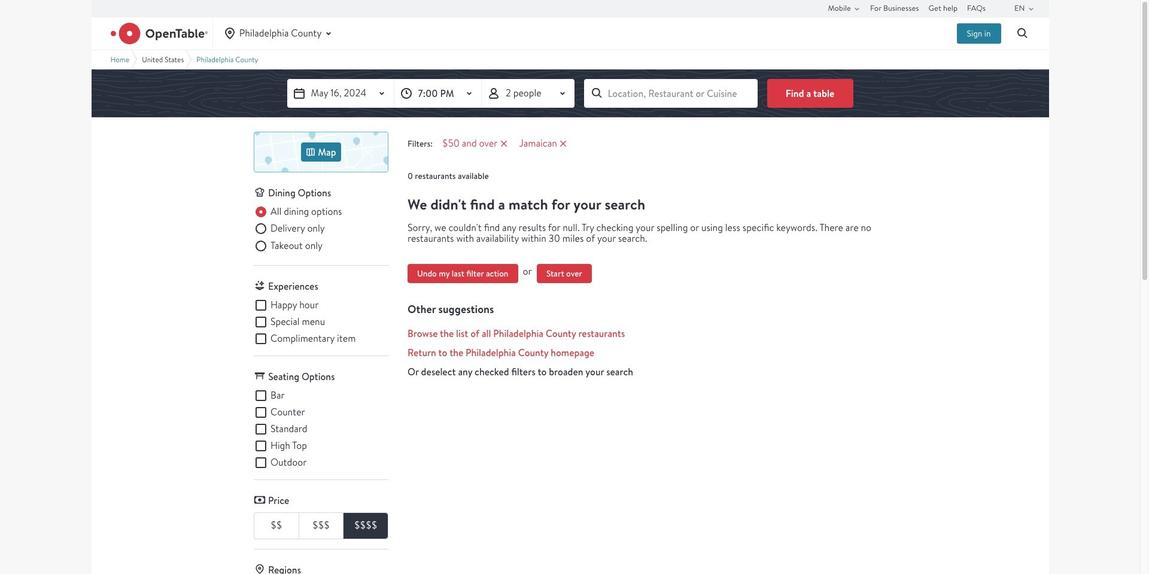 Task type: vqa. For each thing, say whether or not it's contained in the screenshot.
4.5 stars IMAGE at the bottom left
no



Task type: locate. For each thing, give the bounding box(es) containing it.
1 group from the top
[[254, 205, 389, 256]]

None field
[[584, 79, 758, 108]]

None radio
[[254, 239, 323, 253]]

2 group from the top
[[254, 298, 389, 346]]

2 vertical spatial group
[[254, 389, 389, 470]]

None radio
[[254, 205, 342, 219], [254, 222, 325, 236], [254, 205, 342, 219], [254, 222, 325, 236]]

1 vertical spatial group
[[254, 298, 389, 346]]

group
[[254, 205, 389, 256], [254, 298, 389, 346], [254, 389, 389, 470]]

0 vertical spatial group
[[254, 205, 389, 256]]



Task type: describe. For each thing, give the bounding box(es) containing it.
3 group from the top
[[254, 389, 389, 470]]

opentable logo image
[[110, 23, 208, 44]]

Please input a Location, Restaurant or Cuisine field
[[584, 79, 758, 108]]



